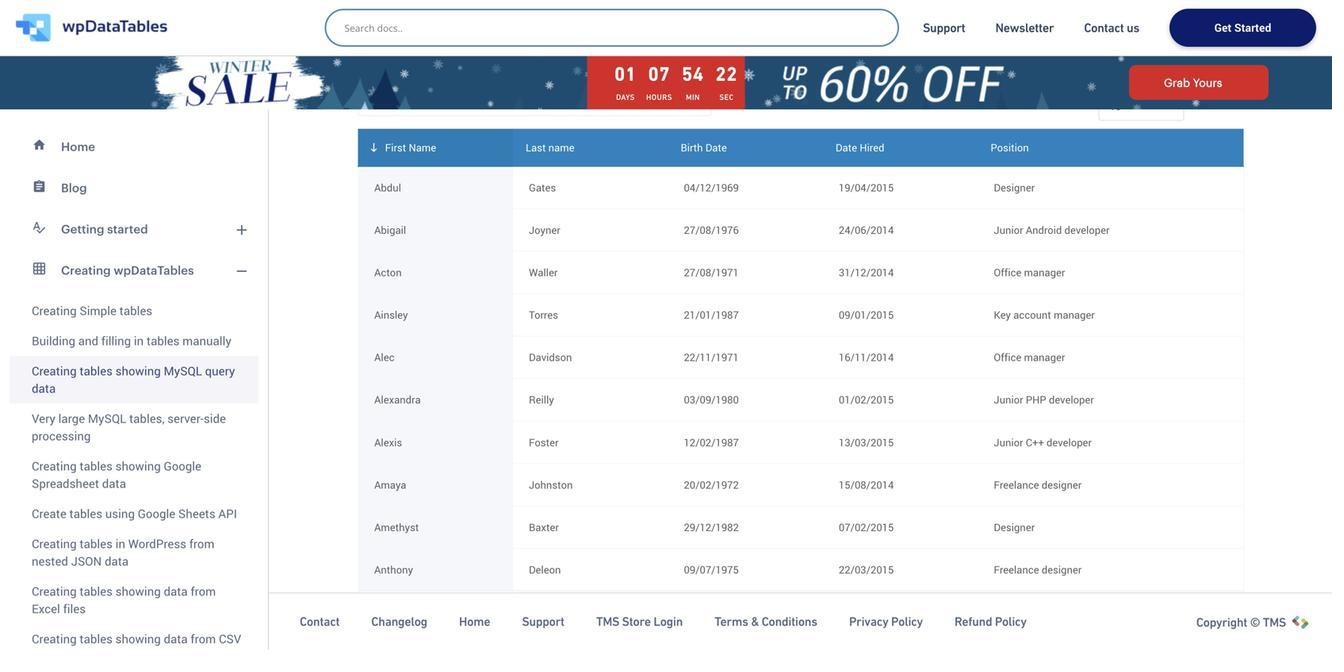 Task type: vqa. For each thing, say whether or not it's contained in the screenshot.


Task type: locate. For each thing, give the bounding box(es) containing it.
office for 16/11/2014
[[994, 350, 1022, 365]]

1 office manager from the top
[[994, 265, 1065, 280]]

0 horizontal spatial in
[[116, 536, 125, 552]]

1 horizontal spatial name
[[440, 622, 470, 637]]

creating up spreadsheet
[[32, 458, 77, 474]]

0 vertical spatial name
[[409, 140, 436, 155]]

1 horizontal spatial home
[[459, 615, 490, 629]]

1 selected from the left
[[581, 624, 620, 638]]

2 freelance designer from the top
[[994, 563, 1082, 577]]

building and filling in tables manually link
[[10, 326, 259, 356]]

files right excel
[[63, 601, 86, 617]]

us
[[1127, 21, 1140, 35]]

google up wordpress
[[138, 506, 175, 522]]

date right birth
[[706, 140, 727, 155]]

1 vertical spatial first
[[414, 622, 437, 637]]

0 vertical spatial office manager
[[994, 265, 1065, 280]]

tables left using
[[69, 506, 102, 522]]

policy up to text field
[[891, 615, 923, 629]]

hours
[[646, 93, 672, 102]]

0 horizontal spatial files
[[32, 648, 54, 650]]

1 vertical spatial designer
[[1042, 563, 1082, 577]]

files down excel
[[32, 648, 54, 650]]

first
[[385, 140, 406, 155], [414, 622, 437, 637]]

creating up "building"
[[32, 303, 77, 319]]

last name
[[526, 140, 575, 155]]

from for creating tables in wordpress from nested json data
[[189, 536, 215, 552]]

changelog link
[[371, 614, 427, 630]]

junior c++ developer
[[994, 435, 1092, 450]]

alexis
[[374, 435, 402, 450]]

showing down building and filling in tables manually link
[[116, 363, 161, 379]]

first inside the first name: activate to sort column descending element
[[385, 140, 406, 155]]

privacy policy
[[849, 615, 923, 629]]

creating inside 'link'
[[61, 263, 111, 277]]

0 vertical spatial home link
[[10, 126, 259, 167]]

conditions
[[762, 615, 818, 629]]

07/02/2015
[[839, 520, 894, 535]]

joyner
[[529, 223, 560, 237]]

1 vertical spatial junior
[[994, 393, 1024, 407]]

yours
[[1193, 76, 1223, 89]]

data up very
[[32, 380, 56, 397]]

home up blog on the top left
[[61, 140, 95, 153]]

started
[[107, 222, 148, 236]]

let's create the table first, as demonstrated in the following step-by-step tutorial.
[[345, 6, 775, 19]]

0 vertical spatial freelance
[[994, 478, 1039, 492]]

2 designer from the top
[[994, 520, 1035, 535]]

nothing right refund
[[1007, 624, 1044, 638]]

first for first name button
[[414, 622, 437, 637]]

tables,
[[129, 410, 165, 427]]

2 freelance from the top
[[994, 563, 1039, 577]]

showing down creating tables in wordpress from nested json data link
[[116, 583, 161, 600]]

create
[[32, 506, 66, 522]]

0 vertical spatial junior
[[994, 223, 1024, 237]]

showing down creating tables showing data from excel files link
[[116, 631, 161, 647]]

1 junior from the top
[[994, 223, 1024, 237]]

very large mysql tables, server-side processing
[[32, 410, 226, 444]]

designer for 07/02/2015
[[994, 520, 1035, 535]]

office manager for 16/11/2014
[[994, 350, 1065, 365]]

designer for 22/03/2015
[[1042, 563, 1082, 577]]

office up the key
[[994, 265, 1022, 280]]

birth date: activate to sort column ascending element
[[668, 129, 823, 166]]

1 horizontal spatial support
[[923, 21, 966, 35]]

showing inside creating tables showing google spreadsheet data
[[116, 458, 161, 474]]

0 horizontal spatial from text field
[[684, 600, 807, 628]]

in inside creating tables in wordpress from nested json data
[[116, 536, 125, 552]]

tms inside 'link'
[[596, 615, 620, 629]]

mysql
[[164, 363, 202, 379], [88, 410, 126, 427]]

junior left c++
[[994, 435, 1024, 450]]

0 vertical spatial developer
[[1065, 223, 1110, 237]]

in down using
[[116, 536, 125, 552]]

0 horizontal spatial name
[[409, 140, 436, 155]]

policy right refund
[[995, 615, 1027, 629]]

2 vertical spatial in
[[116, 536, 125, 552]]

date left the hired
[[836, 140, 857, 155]]

2 from text field from the left
[[839, 600, 962, 628]]

excel
[[32, 601, 60, 617]]

home
[[61, 140, 95, 153], [459, 615, 490, 629]]

files inside creating tables showing data from csv files
[[32, 648, 54, 650]]

freelance for 22/03/2015
[[994, 563, 1039, 577]]

support link
[[923, 20, 966, 36], [522, 614, 565, 630]]

2 showing from the top
[[116, 458, 161, 474]]

freelance designer for 22/03/2015
[[994, 563, 1082, 577]]

amaya
[[374, 478, 406, 492]]

junior php developer
[[994, 393, 1094, 407]]

0 horizontal spatial first
[[385, 140, 406, 155]]

0 vertical spatial manager
[[1024, 265, 1065, 280]]

27/08/1976
[[684, 223, 739, 237]]

creating wpdatatables
[[61, 263, 194, 277]]

creating inside creating tables showing data from excel files
[[32, 583, 77, 600]]

days
[[616, 93, 635, 102]]

tables down creating tables showing data from excel files
[[80, 631, 113, 647]]

0 vertical spatial mysql
[[164, 363, 202, 379]]

0 vertical spatial freelance designer
[[994, 478, 1082, 492]]

refund policy
[[955, 615, 1027, 629]]

1 vertical spatial designer
[[994, 520, 1035, 535]]

sec
[[720, 93, 734, 102]]

name inside button
[[440, 622, 470, 637]]

filling
[[101, 333, 131, 349]]

2 junior from the top
[[994, 393, 1024, 407]]

10
[[1110, 99, 1122, 113]]

2 horizontal spatial in
[[578, 6, 588, 19]]

home right changelog link
[[459, 615, 490, 629]]

2 vertical spatial junior
[[994, 435, 1024, 450]]

tutorial.
[[733, 6, 775, 19]]

wpdatatables
[[114, 263, 194, 277]]

0 horizontal spatial the
[[409, 6, 426, 19]]

creating inside creating tables in wordpress from nested json data
[[32, 536, 77, 552]]

1 vertical spatial files
[[32, 648, 54, 650]]

policy
[[891, 615, 923, 629], [995, 615, 1027, 629]]

selected left store
[[581, 624, 620, 638]]

0 vertical spatial support link
[[923, 20, 966, 36]]

0 vertical spatial contact
[[1084, 21, 1124, 35]]

first inside first name button
[[414, 622, 437, 637]]

1 horizontal spatial home link
[[459, 614, 490, 630]]

in right "filling"
[[134, 333, 144, 349]]

1 designer from the top
[[994, 180, 1035, 195]]

showing for creating tables showing data from csv files
[[116, 631, 161, 647]]

1 vertical spatial google
[[138, 506, 175, 522]]

google for showing
[[164, 458, 201, 474]]

1 horizontal spatial from text field
[[839, 600, 962, 628]]

1 vertical spatial from
[[191, 583, 216, 600]]

1 vertical spatial in
[[134, 333, 144, 349]]

mysql inside very large mysql tables, server-side processing
[[88, 410, 126, 427]]

0 horizontal spatial support
[[522, 615, 565, 629]]

google inside create tables using google sheets api 'link'
[[138, 506, 175, 522]]

tables for creating tables showing mysql query data
[[80, 363, 113, 379]]

freelance designer
[[994, 478, 1082, 492], [994, 563, 1082, 577]]

showing inside creating tables showing mysql query data
[[116, 363, 161, 379]]

19/04/2015
[[839, 180, 894, 195]]

newsletter
[[996, 21, 1054, 35]]

developer for junior php developer
[[1049, 393, 1094, 407]]

creating up excel
[[32, 583, 77, 600]]

freelance designer up refund policy
[[994, 563, 1082, 577]]

date
[[706, 140, 727, 155], [836, 140, 857, 155]]

nothing selected left store
[[542, 624, 620, 638]]

2 designer from the top
[[1042, 563, 1082, 577]]

wordpress
[[128, 536, 186, 552]]

office manager up account
[[994, 265, 1065, 280]]

by-
[[690, 6, 707, 19]]

office manager down account
[[994, 350, 1065, 365]]

google
[[164, 458, 201, 474], [138, 506, 175, 522]]

key
[[994, 308, 1011, 322]]

mysql left "query"
[[164, 363, 202, 379]]

2 vertical spatial developer
[[1047, 435, 1092, 450]]

1 vertical spatial first name
[[412, 622, 470, 637]]

2 vertical spatial manager
[[1024, 350, 1065, 365]]

Search input search field
[[345, 17, 887, 39]]

from text field up to text box
[[684, 600, 807, 628]]

1 horizontal spatial first
[[414, 622, 437, 637]]

tables down and
[[80, 363, 113, 379]]

2 nothing selected button from the left
[[1007, 617, 1227, 645]]

tables inside creating tables showing data from excel files
[[80, 583, 113, 600]]

in right demonstrated
[[578, 6, 588, 19]]

1 vertical spatial office
[[994, 350, 1022, 365]]

1 showing from the top
[[116, 363, 161, 379]]

data down wordpress
[[164, 583, 188, 600]]

account
[[1014, 308, 1051, 322]]

large
[[58, 410, 85, 427]]

google down server- at the left bottom of page
[[164, 458, 201, 474]]

office down the key
[[994, 350, 1022, 365]]

first name down anthony
[[412, 622, 470, 637]]

1 horizontal spatial selected
[[1046, 624, 1086, 638]]

android
[[1026, 223, 1062, 237]]

1 designer from the top
[[1042, 478, 1082, 492]]

4 showing from the top
[[116, 631, 161, 647]]

first name inside button
[[412, 622, 470, 637]]

in
[[578, 6, 588, 19], [134, 333, 144, 349], [116, 536, 125, 552]]

store
[[622, 615, 651, 629]]

developer right c++
[[1047, 435, 1092, 450]]

1 horizontal spatial the
[[591, 6, 608, 19]]

0 vertical spatial from
[[189, 536, 215, 552]]

tables down json
[[80, 583, 113, 600]]

0 horizontal spatial selected
[[581, 624, 620, 638]]

junior left php
[[994, 393, 1024, 407]]

creating tables showing data from excel files
[[32, 583, 216, 617]]

showing inside creating tables showing data from excel files
[[116, 583, 161, 600]]

position: activate to sort column ascending element
[[978, 129, 1244, 166]]

tables inside creating tables showing data from csv files
[[80, 631, 113, 647]]

1 horizontal spatial nothing selected button
[[1007, 617, 1227, 645]]

print
[[390, 61, 414, 76]]

from for creating tables showing data from csv files
[[191, 631, 216, 647]]

office manager
[[994, 265, 1065, 280], [994, 350, 1065, 365]]

from inside creating tables showing data from csv files
[[191, 631, 216, 647]]

2 nothing selected from the left
[[1007, 624, 1086, 638]]

0 horizontal spatial home link
[[10, 126, 259, 167]]

get started
[[1215, 20, 1272, 35]]

tables inside creating tables in wordpress from nested json data
[[80, 536, 113, 552]]

0 vertical spatial support
[[923, 21, 966, 35]]

developer right 'android'
[[1065, 223, 1110, 237]]

nothing down deleon
[[542, 624, 579, 638]]

home link right changelog link
[[459, 614, 490, 630]]

creating for creating tables in wordpress from nested json data
[[32, 536, 77, 552]]

showing for creating tables showing google spreadsheet data
[[116, 458, 161, 474]]

01/02/2015
[[839, 393, 894, 407]]

manager down key account manager
[[1024, 350, 1065, 365]]

nothing selected right refund
[[1007, 624, 1086, 638]]

min
[[686, 93, 700, 102]]

creating tables showing google spreadsheet data
[[32, 458, 201, 492]]

0 horizontal spatial policy
[[891, 615, 923, 629]]

from inside creating tables in wordpress from nested json data
[[189, 536, 215, 552]]

2 vertical spatial from
[[191, 631, 216, 647]]

tables for create tables using google sheets api
[[69, 506, 102, 522]]

nothing selected button
[[542, 617, 652, 645], [1007, 617, 1227, 645]]

mysql right large
[[88, 410, 126, 427]]

the left table
[[409, 6, 426, 19]]

1 vertical spatial mysql
[[88, 410, 126, 427]]

hired
[[860, 140, 885, 155]]

data left csv
[[164, 631, 188, 647]]

tables inside creating tables showing mysql query data
[[80, 363, 113, 379]]

1 nothing selected from the left
[[542, 624, 620, 638]]

1 vertical spatial contact
[[300, 615, 340, 629]]

0 vertical spatial first
[[385, 140, 406, 155]]

step-
[[663, 6, 690, 19]]

0 vertical spatial files
[[63, 601, 86, 617]]

&
[[751, 615, 759, 629]]

refund
[[955, 615, 992, 629]]

1 horizontal spatial nothing
[[1007, 624, 1044, 638]]

creating inside creating tables showing data from csv files
[[32, 631, 77, 647]]

0 vertical spatial designer
[[1042, 478, 1082, 492]]

1 horizontal spatial mysql
[[164, 363, 202, 379]]

1 nothing selected button from the left
[[542, 617, 652, 645]]

first name for first name button
[[412, 622, 470, 637]]

wpdatatables - tables and charts manager wordpress plugin image
[[16, 13, 167, 42]]

show
[[1058, 98, 1086, 112]]

1 from text field from the left
[[684, 600, 807, 628]]

0 horizontal spatial nothing selected button
[[542, 617, 652, 645]]

0 horizontal spatial nothing selected
[[542, 624, 620, 638]]

1 office from the top
[[994, 265, 1022, 280]]

0 vertical spatial first name
[[385, 140, 436, 155]]

1 freelance designer from the top
[[994, 478, 1082, 492]]

1 vertical spatial developer
[[1049, 393, 1094, 407]]

files inside creating tables showing data from excel files
[[63, 601, 86, 617]]

grab yours link
[[1129, 65, 1269, 100]]

0 horizontal spatial contact
[[300, 615, 340, 629]]

2 policy from the left
[[995, 615, 1027, 629]]

freelance designer down c++
[[994, 478, 1082, 492]]

selected right refund policy
[[1046, 624, 1086, 638]]

policy for privacy policy
[[891, 615, 923, 629]]

0 horizontal spatial support link
[[522, 614, 565, 630]]

from inside creating tables showing data from excel files
[[191, 583, 216, 600]]

13/03/2015
[[839, 435, 894, 450]]

0 horizontal spatial mysql
[[88, 410, 126, 427]]

creating down excel
[[32, 631, 77, 647]]

the left following
[[591, 6, 608, 19]]

2 office from the top
[[994, 350, 1022, 365]]

showing inside creating tables showing data from csv files
[[116, 631, 161, 647]]

creating down "building"
[[32, 363, 77, 379]]

support
[[923, 21, 966, 35], [522, 615, 565, 629]]

manager up key account manager
[[1024, 265, 1065, 280]]

first name up abdul
[[385, 140, 436, 155]]

position
[[991, 140, 1029, 155]]

tables up spreadsheet
[[80, 458, 113, 474]]

0 vertical spatial designer
[[994, 180, 1035, 195]]

0 vertical spatial home
[[61, 140, 95, 153]]

1 vertical spatial support
[[522, 615, 565, 629]]

1 vertical spatial office manager
[[994, 350, 1065, 365]]

1 horizontal spatial support link
[[923, 20, 966, 36]]

1 horizontal spatial tms
[[1263, 615, 1286, 630]]

very large mysql tables, server-side processing link
[[10, 404, 259, 451]]

developer right php
[[1049, 393, 1094, 407]]

data
[[32, 380, 56, 397], [102, 475, 126, 492], [105, 553, 129, 569], [164, 583, 188, 600], [164, 631, 188, 647]]

creating inside creating tables showing mysql query data
[[32, 363, 77, 379]]

0 horizontal spatial tms
[[596, 615, 620, 629]]

1 vertical spatial home
[[459, 615, 490, 629]]

showing
[[116, 363, 161, 379], [116, 458, 161, 474], [116, 583, 161, 600], [116, 631, 161, 647]]

data right json
[[105, 553, 129, 569]]

1 vertical spatial freelance designer
[[994, 563, 1082, 577]]

home link up blog on the top left
[[10, 126, 259, 167]]

name for first name button
[[440, 622, 470, 637]]

junior left 'android'
[[994, 223, 1024, 237]]

creating for creating tables showing data from excel files
[[32, 583, 77, 600]]

from text field up to text field
[[839, 600, 962, 628]]

data up using
[[102, 475, 126, 492]]

1 horizontal spatial policy
[[995, 615, 1027, 629]]

1 horizontal spatial files
[[63, 601, 86, 617]]

contact for contact us
[[1084, 21, 1124, 35]]

tables up json
[[80, 536, 113, 552]]

1 freelance from the top
[[994, 478, 1039, 492]]

junior for junior php developer
[[994, 393, 1024, 407]]

creating for creating tables showing google spreadsheet data
[[32, 458, 77, 474]]

1 vertical spatial freelance
[[994, 563, 1039, 577]]

1 policy from the left
[[891, 615, 923, 629]]

0 horizontal spatial nothing
[[542, 624, 579, 638]]

2 date from the left
[[836, 140, 857, 155]]

creating up creating simple tables at the left
[[61, 263, 111, 277]]

1 horizontal spatial date
[[836, 140, 857, 155]]

showing down very large mysql tables, server-side processing link
[[116, 458, 161, 474]]

From text field
[[684, 600, 807, 628], [839, 600, 962, 628]]

3 junior from the top
[[994, 435, 1024, 450]]

1 horizontal spatial contact
[[1084, 21, 1124, 35]]

0 vertical spatial google
[[164, 458, 201, 474]]

manager right account
[[1054, 308, 1095, 322]]

©
[[1250, 615, 1261, 630]]

freelance down c++
[[994, 478, 1039, 492]]

3 showing from the top
[[116, 583, 161, 600]]

09/01/2015
[[839, 308, 894, 322]]

terms
[[715, 615, 748, 629]]

freelance up refund policy link at the bottom
[[994, 563, 1039, 577]]

2 office manager from the top
[[994, 350, 1065, 365]]

data inside creating tables showing data from csv files
[[164, 631, 188, 647]]

tables inside creating tables showing google spreadsheet data
[[80, 458, 113, 474]]

creating for creating simple tables
[[32, 303, 77, 319]]

1 vertical spatial name
[[440, 622, 470, 637]]

1 horizontal spatial nothing selected
[[1007, 624, 1086, 638]]

tables inside 'link'
[[69, 506, 102, 522]]

04/12/1969
[[684, 180, 739, 195]]

login
[[654, 615, 683, 629]]

google inside creating tables showing google spreadsheet data
[[164, 458, 201, 474]]

spreadsheet
[[32, 475, 99, 492]]

0 horizontal spatial date
[[706, 140, 727, 155]]

creating up "nested" at the left of the page
[[32, 536, 77, 552]]

first name
[[385, 140, 436, 155], [412, 622, 470, 637]]

0 vertical spatial office
[[994, 265, 1022, 280]]

support for support link to the right
[[923, 21, 966, 35]]

tms left store
[[596, 615, 620, 629]]

tms right ©
[[1263, 615, 1286, 630]]

creating inside creating tables showing google spreadsheet data
[[32, 458, 77, 474]]



Task type: describe. For each thing, give the bounding box(es) containing it.
api
[[218, 506, 237, 522]]

0 vertical spatial in
[[578, 6, 588, 19]]

showing for creating tables showing data from excel files
[[116, 583, 161, 600]]

tables down creating simple tables link
[[147, 333, 180, 349]]

name
[[549, 140, 575, 155]]

c++
[[1026, 435, 1044, 450]]

creating for creating wpdatatables
[[61, 263, 111, 277]]

get started link
[[1170, 9, 1317, 47]]

1 vertical spatial support link
[[522, 614, 565, 630]]

creating tables showing mysql query data link
[[10, 356, 259, 404]]

create
[[372, 6, 406, 19]]

johnston
[[529, 478, 573, 492]]

contact us
[[1084, 21, 1140, 35]]

first name button
[[374, 616, 497, 644]]

tables for creating tables in wordpress from nested json data
[[80, 536, 113, 552]]

tables for creating tables showing data from excel files
[[80, 583, 113, 600]]

creating tables showing google spreadsheet data link
[[10, 451, 259, 499]]

data inside creating tables showing mysql query data
[[32, 380, 56, 397]]

data inside creating tables showing data from excel files
[[164, 583, 188, 600]]

anthony
[[374, 563, 413, 577]]

developer for junior c++ developer
[[1047, 435, 1092, 450]]

copyright © tms
[[1197, 615, 1286, 630]]

junior for junior c++ developer
[[994, 435, 1024, 450]]

29/12/1982
[[684, 520, 739, 535]]

sheets
[[178, 506, 215, 522]]

abdul
[[374, 180, 401, 195]]

first for the first name: activate to sort column descending element
[[385, 140, 406, 155]]

entries
[[1197, 98, 1232, 112]]

contact us link
[[1084, 20, 1140, 36]]

contact link
[[300, 614, 340, 630]]

deleon
[[529, 563, 561, 577]]

table
[[429, 6, 456, 19]]

junior for junior android developer
[[994, 223, 1024, 237]]

creating for creating tables showing mysql query data
[[32, 363, 77, 379]]

tables up building and filling in tables manually link
[[119, 303, 152, 319]]

To text field
[[839, 632, 962, 650]]

date hired: activate to sort column ascending element
[[823, 129, 978, 166]]

step
[[707, 6, 730, 19]]

terms & conditions link
[[715, 614, 818, 630]]

alec
[[374, 350, 395, 365]]

creating tables showing data from excel files link
[[10, 577, 259, 624]]

tables for creating tables showing data from csv files
[[80, 631, 113, 647]]

22/03/2015
[[839, 563, 894, 577]]

google for using
[[138, 506, 175, 522]]

from text field for to text box
[[684, 600, 807, 628]]

building
[[32, 333, 75, 349]]

grab
[[1164, 76, 1190, 89]]

ainsley
[[374, 308, 408, 322]]

started
[[1235, 20, 1272, 35]]

1 the from the left
[[409, 6, 426, 19]]

creating simple tables link
[[10, 291, 259, 326]]

nested
[[32, 553, 68, 569]]

junior android developer
[[994, 223, 1110, 237]]

from text field for to text field
[[839, 600, 962, 628]]

name for the first name: activate to sort column descending element
[[409, 140, 436, 155]]

reilly
[[529, 393, 554, 407]]

1 horizontal spatial in
[[134, 333, 144, 349]]

support for the bottommost support link
[[522, 615, 565, 629]]

manager for 31/12/2014
[[1024, 265, 1065, 280]]

Search form search field
[[345, 17, 887, 39]]

creating tables showing data from csv files link
[[10, 624, 259, 650]]

freelance for 15/08/2014
[[994, 478, 1039, 492]]

To text field
[[684, 632, 807, 650]]

davidson
[[529, 350, 572, 365]]

following
[[611, 6, 660, 19]]

01
[[615, 63, 637, 85]]

blog
[[61, 181, 87, 195]]

54
[[682, 63, 704, 85]]

waller
[[529, 265, 558, 280]]

demonstrated
[[500, 6, 576, 19]]

building and filling in tables manually
[[32, 333, 232, 349]]

0 horizontal spatial home
[[61, 140, 95, 153]]

1 vertical spatial manager
[[1054, 308, 1095, 322]]

2 the from the left
[[591, 6, 608, 19]]

files for creating tables showing data from excel files
[[63, 601, 86, 617]]

files for creating tables showing data from csv files
[[32, 648, 54, 650]]

designer for 15/08/2014
[[1042, 478, 1082, 492]]

27/08/1971
[[684, 265, 739, 280]]

creating tables showing data from csv files
[[32, 631, 241, 650]]

last
[[526, 140, 546, 155]]

1 nothing from the left
[[542, 624, 579, 638]]

processing
[[32, 428, 91, 444]]

json
[[71, 553, 102, 569]]

office manager for 31/12/2014
[[994, 265, 1065, 280]]

office for 31/12/2014
[[994, 265, 1022, 280]]

creating tables in wordpress from nested json data link
[[10, 529, 259, 577]]

data inside creating tables showing google spreadsheet data
[[102, 475, 126, 492]]

changelog
[[371, 615, 427, 629]]

privacy policy link
[[849, 614, 923, 630]]

showing for creating tables showing mysql query data
[[116, 363, 161, 379]]

developer for junior android developer
[[1065, 223, 1110, 237]]

mysql inside creating tables showing mysql query data
[[164, 363, 202, 379]]

key account manager
[[994, 308, 1095, 322]]

tms store login
[[596, 615, 683, 629]]

torres
[[529, 308, 558, 322]]

abigail
[[374, 223, 406, 237]]

2 selected from the left
[[1046, 624, 1086, 638]]

refund policy link
[[955, 614, 1027, 630]]

first name for the first name: activate to sort column descending element
[[385, 140, 436, 155]]

manager for 16/11/2014
[[1024, 350, 1065, 365]]

16/11/2014
[[839, 350, 894, 365]]

data inside creating tables in wordpress from nested json data
[[105, 553, 129, 569]]

as
[[486, 6, 497, 19]]

using
[[105, 506, 135, 522]]

designer for 19/04/2015
[[994, 180, 1035, 195]]

let's
[[345, 6, 369, 19]]

policy for refund policy
[[995, 615, 1027, 629]]

creating for creating tables showing data from csv files
[[32, 631, 77, 647]]

from for creating tables showing data from excel files
[[191, 583, 216, 600]]

creating tables showing mysql query data
[[32, 363, 235, 397]]

1 vertical spatial home link
[[459, 614, 490, 630]]

server-
[[167, 410, 204, 427]]

first name: activate to sort column descending element
[[358, 129, 513, 166]]

newsletter link
[[996, 20, 1054, 36]]

get
[[1215, 20, 1232, 35]]

15/08/2014
[[839, 478, 894, 492]]

grab yours
[[1164, 76, 1223, 89]]

21/01/1987
[[684, 308, 739, 322]]

freelance designer for 15/08/2014
[[994, 478, 1082, 492]]

csv
[[219, 631, 241, 647]]

first,
[[459, 6, 483, 19]]

last name: activate to sort column ascending element
[[513, 129, 668, 166]]

2 nothing from the left
[[1007, 624, 1044, 638]]

contact for contact
[[300, 615, 340, 629]]

tables for creating tables showing google spreadsheet data
[[80, 458, 113, 474]]

side
[[204, 410, 226, 427]]

foster
[[529, 435, 559, 450]]

getting
[[61, 222, 104, 236]]

1 date from the left
[[706, 140, 727, 155]]

12/02/1987
[[684, 435, 739, 450]]

creating wpdatatables link
[[10, 250, 259, 291]]

creating tables in wordpress from nested json data
[[32, 536, 215, 569]]

creating simple tables
[[32, 303, 152, 319]]



